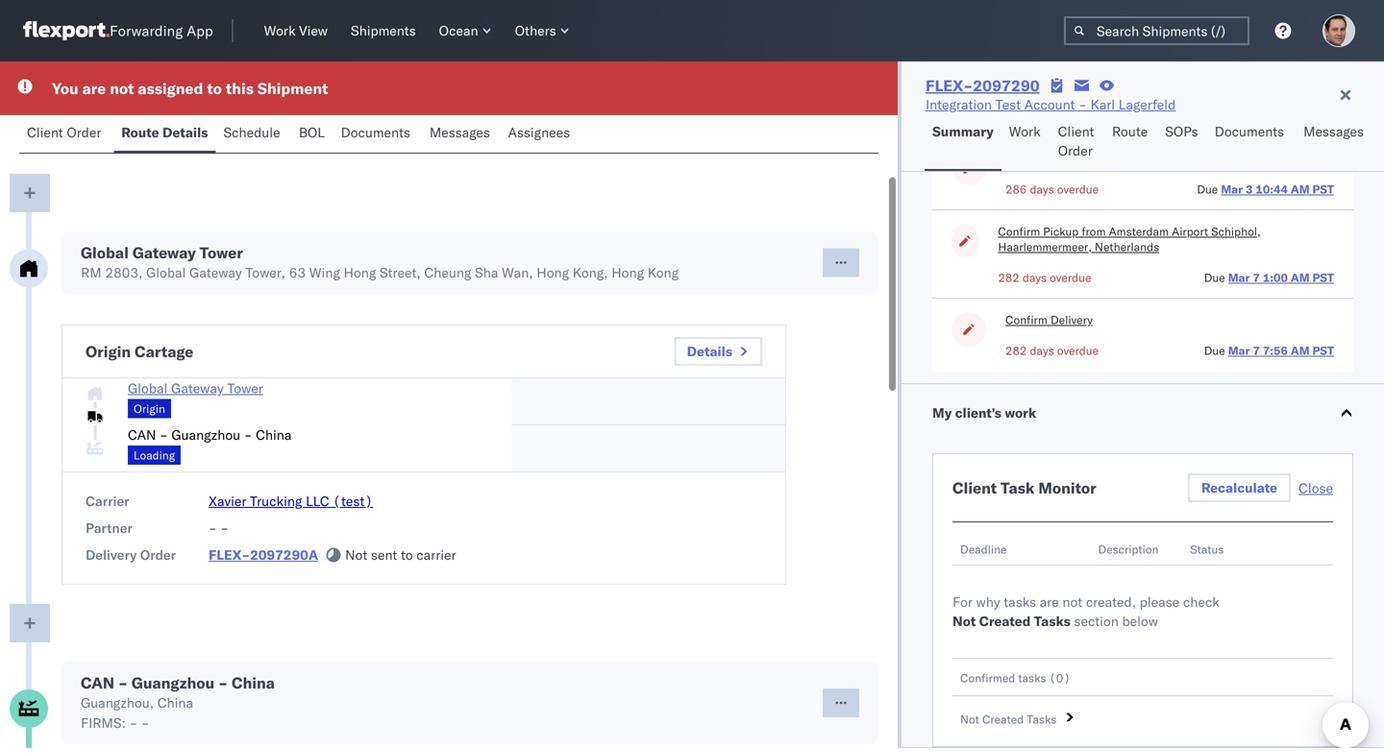 Task type: describe. For each thing, give the bounding box(es) containing it.
0 horizontal spatial client order button
[[19, 115, 114, 153]]

haarlemmermeer,
[[998, 240, 1092, 254]]

work button
[[1001, 114, 1050, 171]]

recalculate button
[[1188, 474, 1291, 503]]

gateway for global gateway tower origin
[[171, 380, 224, 397]]

1
[[19, 136, 28, 153]]

work view link
[[256, 18, 336, 43]]

global gateway tower origin
[[128, 380, 263, 416]]

due mar 7 7:56 am pst
[[1204, 344, 1334, 358]]

(
[[1049, 671, 1056, 686]]

summary
[[932, 123, 994, 140]]

others button
[[507, 18, 577, 43]]

1 horizontal spatial details
[[687, 343, 733, 360]]

ocean
[[439, 22, 478, 39]]

2803,
[[105, 264, 143, 281]]

0 horizontal spatial messages button
[[422, 115, 500, 153]]

task
[[1001, 479, 1035, 498]]

schedule
[[223, 124, 280, 141]]

messages for leftmost messages button
[[430, 124, 490, 141]]

confirm for confirm delivery
[[1006, 313, 1048, 327]]

pickup
[[1043, 224, 1079, 239]]

rm
[[81, 264, 102, 281]]

messages for messages button to the right
[[1304, 123, 1364, 140]]

3 hong from the left
[[612, 264, 644, 281]]

route button
[[1104, 114, 1158, 171]]

deadline
[[960, 543, 1007, 557]]

due mar 7 1:00 am pst
[[1204, 271, 1334, 285]]

286
[[1006, 182, 1027, 197]]

7 for 7:56
[[1253, 344, 1260, 358]]

my client's work
[[932, 405, 1036, 422]]

from
[[1082, 224, 1106, 239]]

1 horizontal spatial documents button
[[1207, 114, 1296, 171]]

you
[[52, 79, 78, 98]]

1 vertical spatial to
[[401, 547, 413, 564]]

(test)
[[333, 493, 373, 510]]

tower,
[[245, 264, 286, 281]]

for
[[953, 594, 973, 611]]

282 days overdue for delivery
[[1006, 344, 1099, 358]]

due mar 3 10:44 am pst
[[1197, 182, 1334, 197]]

work view
[[264, 22, 328, 39]]

282 for confirm pickup from amsterdam airport schiphol, haarlemmermeer, netherlands
[[998, 271, 1020, 285]]

not for not created tasks
[[960, 713, 979, 727]]

confirm delivery button
[[1006, 312, 1093, 328]]

work
[[1005, 405, 1036, 422]]

7:56
[[1263, 344, 1288, 358]]

confirmed tasks ( 0 )
[[960, 671, 1071, 686]]

origin cartage
[[86, 342, 193, 361]]

my
[[932, 405, 952, 422]]

1 route
[[19, 136, 63, 153]]

recalculate
[[1201, 480, 1278, 496]]

forwarding
[[110, 22, 183, 40]]

view
[[299, 22, 328, 39]]

due for due mar 7 7:56 am pst
[[1204, 344, 1225, 358]]

are inside for why tasks are not created, please check not created tasks section below
[[1040, 594, 1059, 611]]

confirm for confirm pickup from amsterdam airport schiphol, haarlemmermeer, netherlands
[[998, 224, 1040, 239]]

tasks inside for why tasks are not created, please check not created tasks section below
[[1034, 613, 1071, 630]]

karl
[[1091, 96, 1115, 113]]

section
[[1074, 613, 1119, 630]]

assignees button
[[500, 115, 581, 153]]

sops
[[1165, 123, 1198, 140]]

delivery order
[[86, 547, 176, 564]]

not created tasks button
[[953, 712, 1333, 728]]

partner
[[86, 520, 132, 537]]

flex- for 2097290
[[926, 76, 973, 95]]

2097290a
[[250, 547, 318, 564]]

account
[[1024, 96, 1075, 113]]

1 vertical spatial global
[[146, 264, 186, 281]]

0 horizontal spatial documents
[[341, 124, 410, 141]]

)
[[1063, 671, 1071, 686]]

summary button
[[925, 114, 1001, 171]]

1 horizontal spatial messages button
[[1296, 114, 1374, 171]]

2 vertical spatial china
[[157, 695, 193, 712]]

global gateway tower rm 2803, global gateway tower, 63 wing hong street, cheung sha wan, hong kong, hong kong
[[81, 243, 679, 281]]

mar for mar 3 10:44 am pst
[[1221, 182, 1243, 197]]

order for the left client order button
[[67, 124, 101, 141]]

flex-2097290
[[926, 76, 1040, 95]]

xavier
[[209, 493, 246, 510]]

2097290
[[973, 76, 1040, 95]]

Search Shipments (/) text field
[[1064, 16, 1250, 45]]

below
[[1122, 613, 1158, 630]]

china for can - guangzhou - china guangzhou, china firms: - -
[[232, 674, 275, 693]]

am for 1:00
[[1291, 271, 1310, 285]]

confirm pickup from amsterdam airport schiphol, haarlemmermeer, netherlands button
[[998, 224, 1334, 255]]

0 vertical spatial not
[[110, 79, 134, 98]]

days for pickup
[[1023, 271, 1047, 285]]

guangzhou for can - guangzhou - china guangzhou, china firms: - -
[[132, 674, 215, 693]]

1 horizontal spatial client
[[953, 479, 997, 498]]

route
[[31, 136, 63, 153]]

1 hong from the left
[[344, 264, 376, 281]]

gateway for global gateway tower rm 2803, global gateway tower, 63 wing hong street, cheung sha wan, hong kong, hong kong
[[133, 243, 196, 262]]

0 vertical spatial days
[[1030, 182, 1054, 197]]

confirm pickup from amsterdam airport schiphol, haarlemmermeer, netherlands
[[998, 224, 1261, 254]]

flex-2097290a
[[209, 547, 318, 564]]

1 horizontal spatial documents
[[1215, 123, 1284, 140]]

overdue for pickup
[[1050, 271, 1091, 285]]

airport
[[1172, 224, 1208, 239]]

kong
[[648, 264, 679, 281]]

tower for global gateway tower origin
[[227, 380, 263, 397]]

assignees
[[508, 124, 570, 141]]

overdue for delivery
[[1057, 344, 1099, 358]]

cartage
[[135, 342, 193, 361]]

kong,
[[573, 264, 608, 281]]

origin inside 'global gateway tower origin'
[[134, 402, 165, 416]]

this
[[226, 79, 254, 98]]

route details button
[[114, 115, 216, 153]]

client order for the left client order button
[[27, 124, 101, 141]]

firms:
[[81, 715, 126, 732]]

carrier
[[86, 493, 129, 510]]

wan,
[[502, 264, 533, 281]]

assigned
[[138, 79, 203, 98]]

286 days overdue
[[1006, 182, 1099, 197]]

client task monitor
[[953, 479, 1096, 498]]



Task type: locate. For each thing, give the bounding box(es) containing it.
guangzhou
[[171, 427, 240, 444], [132, 674, 215, 693]]

street,
[[380, 264, 421, 281]]

pst right 10:44
[[1313, 182, 1334, 197]]

route details
[[121, 124, 208, 141]]

days down confirm delivery button
[[1030, 344, 1054, 358]]

282 down haarlemmermeer,
[[998, 271, 1020, 285]]

tower inside the global gateway tower rm 2803, global gateway tower, 63 wing hong street, cheung sha wan, hong kong, hong kong
[[200, 243, 243, 262]]

1 vertical spatial 282
[[1006, 344, 1027, 358]]

due left 7:56
[[1204, 344, 1225, 358]]

ocean button
[[431, 18, 500, 43]]

0 vertical spatial details
[[162, 124, 208, 141]]

1 horizontal spatial order
[[140, 547, 176, 564]]

global down origin cartage
[[128, 380, 168, 397]]

sops button
[[1158, 114, 1207, 171]]

china for can - guangzhou - china loading
[[256, 427, 292, 444]]

2 vertical spatial due
[[1204, 344, 1225, 358]]

client order down you
[[27, 124, 101, 141]]

1 vertical spatial are
[[1040, 594, 1059, 611]]

client down you
[[27, 124, 63, 141]]

guangzhou inside can - guangzhou - china guangzhou, china firms: - -
[[132, 674, 215, 693]]

0 vertical spatial to
[[207, 79, 222, 98]]

2 vertical spatial order
[[140, 547, 176, 564]]

1 vertical spatial delivery
[[86, 547, 137, 564]]

can
[[128, 427, 156, 444], [81, 674, 114, 693]]

0
[[1056, 671, 1063, 686]]

0 vertical spatial china
[[256, 427, 292, 444]]

0 vertical spatial delivery
[[1051, 313, 1093, 327]]

2 horizontal spatial hong
[[612, 264, 644, 281]]

llc
[[306, 493, 329, 510]]

not sent to carrier
[[345, 547, 456, 564]]

tasks left (
[[1018, 671, 1046, 686]]

7 for 1:00
[[1253, 271, 1260, 285]]

mar 7 1:00 am pst button
[[1228, 271, 1334, 285]]

not down 'for'
[[953, 613, 976, 630]]

0 vertical spatial order
[[67, 124, 101, 141]]

work down the test on the right of the page
[[1009, 123, 1041, 140]]

overdue down haarlemmermeer,
[[1050, 271, 1091, 285]]

63
[[289, 264, 306, 281]]

0 vertical spatial 282
[[998, 271, 1020, 285]]

mar for mar 7 1:00 am pst
[[1228, 271, 1250, 285]]

guangzhou up guangzhou,
[[132, 674, 215, 693]]

bol
[[299, 124, 325, 141]]

1 vertical spatial due
[[1204, 271, 1225, 285]]

global right 2803,
[[146, 264, 186, 281]]

route for route details
[[121, 124, 159, 141]]

1 vertical spatial tower
[[227, 380, 263, 397]]

can for can - guangzhou - china guangzhou, china firms: - -
[[81, 674, 114, 693]]

gateway left tower,
[[189, 264, 242, 281]]

order for right client order button
[[1058, 142, 1093, 159]]

flexport. image
[[23, 21, 110, 40]]

1 horizontal spatial are
[[1040, 594, 1059, 611]]

flex- up the integration
[[926, 76, 973, 95]]

2 pst from the top
[[1313, 271, 1334, 285]]

0 horizontal spatial not
[[110, 79, 134, 98]]

overdue up from
[[1057, 182, 1099, 197]]

can inside can - guangzhou - china loading
[[128, 427, 156, 444]]

shipments
[[351, 22, 416, 39]]

amsterdam
[[1109, 224, 1169, 239]]

china inside can - guangzhou - china loading
[[256, 427, 292, 444]]

1 horizontal spatial can
[[128, 427, 156, 444]]

2 vertical spatial mar
[[1228, 344, 1250, 358]]

route down assigned
[[121, 124, 159, 141]]

0 horizontal spatial are
[[82, 79, 106, 98]]

2 vertical spatial not
[[960, 713, 979, 727]]

1 vertical spatial tasks
[[1018, 671, 1046, 686]]

1 vertical spatial gateway
[[189, 264, 242, 281]]

to left the this
[[207, 79, 222, 98]]

mar left 3
[[1221, 182, 1243, 197]]

1 7 from the top
[[1253, 271, 1260, 285]]

1 horizontal spatial not
[[1062, 594, 1083, 611]]

1 vertical spatial 7
[[1253, 344, 1260, 358]]

are right why
[[1040, 594, 1059, 611]]

1 am from the top
[[1291, 182, 1310, 197]]

global for global gateway tower rm 2803, global gateway tower, 63 wing hong street, cheung sha wan, hong kong, hong kong
[[81, 243, 129, 262]]

integration test account - karl lagerfeld
[[926, 96, 1176, 113]]

documents button right bol
[[333, 115, 422, 153]]

am right 1:00
[[1291, 271, 1310, 285]]

flex-
[[926, 76, 973, 95], [209, 547, 250, 564]]

mar for mar 7 7:56 am pst
[[1228, 344, 1250, 358]]

1 vertical spatial pst
[[1313, 271, 1334, 285]]

not inside for why tasks are not created, please check not created tasks section below
[[1062, 594, 1083, 611]]

2 vertical spatial pst
[[1313, 344, 1334, 358]]

0 horizontal spatial documents button
[[333, 115, 422, 153]]

client down integration test account - karl lagerfeld link
[[1058, 123, 1094, 140]]

schiphol,
[[1211, 224, 1261, 239]]

days down haarlemmermeer,
[[1023, 271, 1047, 285]]

1 horizontal spatial flex-
[[926, 76, 973, 95]]

0 vertical spatial 7
[[1253, 271, 1260, 285]]

you are not assigned to this shipment
[[52, 79, 328, 98]]

can - guangzhou - china guangzhou, china firms: - -
[[81, 674, 275, 732]]

client for right client order button
[[1058, 123, 1094, 140]]

are
[[82, 79, 106, 98], [1040, 594, 1059, 611]]

tasks inside button
[[1027, 713, 1057, 727]]

global for global gateway tower origin
[[128, 380, 168, 397]]

282 days overdue for pickup
[[998, 271, 1091, 285]]

1 vertical spatial guangzhou
[[132, 674, 215, 693]]

order
[[67, 124, 101, 141], [1058, 142, 1093, 159], [140, 547, 176, 564]]

due left 3
[[1197, 182, 1218, 197]]

0 horizontal spatial delivery
[[86, 547, 137, 564]]

0 horizontal spatial work
[[264, 22, 296, 39]]

1 vertical spatial not
[[1062, 594, 1083, 611]]

0 horizontal spatial to
[[207, 79, 222, 98]]

route
[[1112, 123, 1148, 140], [121, 124, 159, 141]]

0 vertical spatial overdue
[[1057, 182, 1099, 197]]

1 horizontal spatial route
[[1112, 123, 1148, 140]]

messages button up mar 3 10:44 am pst button
[[1296, 114, 1374, 171]]

client order button down the karl
[[1050, 114, 1104, 171]]

gateway up 2803,
[[133, 243, 196, 262]]

monitor
[[1038, 479, 1096, 498]]

not left assigned
[[110, 79, 134, 98]]

gateway down "cartage" in the top left of the page
[[171, 380, 224, 397]]

1 horizontal spatial messages
[[1304, 123, 1364, 140]]

flex- down "- -" at the bottom
[[209, 547, 250, 564]]

tasks inside for why tasks are not created, please check not created tasks section below
[[1004, 594, 1036, 611]]

documents
[[1215, 123, 1284, 140], [341, 124, 410, 141]]

work for work view
[[264, 22, 296, 39]]

0 horizontal spatial client order
[[27, 124, 101, 141]]

0 horizontal spatial hong
[[344, 264, 376, 281]]

route down the lagerfeld at right
[[1112, 123, 1148, 140]]

documents up 3
[[1215, 123, 1284, 140]]

sha
[[475, 264, 498, 281]]

forwarding app link
[[23, 21, 213, 40]]

guangzhou for can - guangzhou - china loading
[[171, 427, 240, 444]]

client
[[1058, 123, 1094, 140], [27, 124, 63, 141], [953, 479, 997, 498]]

wing
[[309, 264, 340, 281]]

am right 7:56
[[1291, 344, 1310, 358]]

flex- for 2097290a
[[209, 547, 250, 564]]

pst right 1:00
[[1313, 271, 1334, 285]]

not inside button
[[960, 713, 979, 727]]

1 vertical spatial details
[[687, 343, 733, 360]]

documents right the bol button
[[341, 124, 410, 141]]

pst right 7:56
[[1313, 344, 1334, 358]]

delivery down haarlemmermeer,
[[1051, 313, 1093, 327]]

please
[[1140, 594, 1180, 611]]

0 vertical spatial global
[[81, 243, 129, 262]]

not for not sent to carrier
[[345, 547, 367, 564]]

created down confirmed tasks ( 0 )
[[982, 713, 1024, 727]]

client order down integration test account - karl lagerfeld link
[[1058, 123, 1094, 159]]

2 vertical spatial overdue
[[1057, 344, 1099, 358]]

0 vertical spatial gateway
[[133, 243, 196, 262]]

3 am from the top
[[1291, 344, 1310, 358]]

not inside for why tasks are not created, please check not created tasks section below
[[953, 613, 976, 630]]

7 left 1:00
[[1253, 271, 1260, 285]]

282 down confirm delivery button
[[1006, 344, 1027, 358]]

client order button down you
[[19, 115, 114, 153]]

1:00
[[1263, 271, 1288, 285]]

0 vertical spatial due
[[1197, 182, 1218, 197]]

cheung
[[424, 264, 471, 281]]

not up the section
[[1062, 594, 1083, 611]]

0 vertical spatial not
[[345, 547, 367, 564]]

0 vertical spatial 282 days overdue
[[998, 271, 1091, 285]]

not
[[345, 547, 367, 564], [953, 613, 976, 630], [960, 713, 979, 727]]

tasks down (
[[1027, 713, 1057, 727]]

not
[[110, 79, 134, 98], [1062, 594, 1083, 611]]

status
[[1190, 543, 1224, 557]]

1 vertical spatial am
[[1291, 271, 1310, 285]]

am right 10:44
[[1291, 182, 1310, 197]]

confirm down haarlemmermeer,
[[1006, 313, 1048, 327]]

0 vertical spatial mar
[[1221, 182, 1243, 197]]

2 vertical spatial am
[[1291, 344, 1310, 358]]

to
[[207, 79, 222, 98], [401, 547, 413, 564]]

282 days overdue
[[998, 271, 1091, 285], [1006, 344, 1099, 358]]

delivery down partner
[[86, 547, 137, 564]]

2 hong from the left
[[537, 264, 569, 281]]

work
[[264, 22, 296, 39], [1009, 123, 1041, 140]]

confirm
[[998, 224, 1040, 239], [1006, 313, 1048, 327]]

282 for confirm delivery
[[1006, 344, 1027, 358]]

0 horizontal spatial can
[[81, 674, 114, 693]]

1 horizontal spatial work
[[1009, 123, 1041, 140]]

0 vertical spatial can
[[128, 427, 156, 444]]

xavier trucking llc (test) link
[[209, 493, 373, 510]]

hong right the wan,
[[537, 264, 569, 281]]

gateway inside 'global gateway tower origin'
[[171, 380, 224, 397]]

1 horizontal spatial to
[[401, 547, 413, 564]]

2 7 from the top
[[1253, 344, 1260, 358]]

tower inside 'global gateway tower origin'
[[227, 380, 263, 397]]

10:44
[[1256, 182, 1288, 197]]

to right sent in the left bottom of the page
[[401, 547, 413, 564]]

0 vertical spatial tasks
[[1034, 613, 1071, 630]]

mar 3 10:44 am pst button
[[1221, 182, 1334, 197]]

why
[[976, 594, 1000, 611]]

not left sent in the left bottom of the page
[[345, 547, 367, 564]]

global
[[81, 243, 129, 262], [146, 264, 186, 281], [128, 380, 168, 397]]

1 vertical spatial created
[[982, 713, 1024, 727]]

3 pst from the top
[[1313, 344, 1334, 358]]

mar left 1:00
[[1228, 271, 1250, 285]]

0 vertical spatial am
[[1291, 182, 1310, 197]]

messages left assignees
[[430, 124, 490, 141]]

documents button up 3
[[1207, 114, 1296, 171]]

client's
[[955, 405, 1002, 422]]

0 horizontal spatial messages
[[430, 124, 490, 141]]

due for due mar 3 10:44 am pst
[[1197, 182, 1218, 197]]

tower for global gateway tower rm 2803, global gateway tower, 63 wing hong street, cheung sha wan, hong kong, hong kong
[[200, 243, 243, 262]]

1 horizontal spatial origin
[[134, 402, 165, 416]]

tasks right why
[[1004, 594, 1036, 611]]

1 vertical spatial tasks
[[1027, 713, 1057, 727]]

1 horizontal spatial delivery
[[1051, 313, 1093, 327]]

test
[[996, 96, 1021, 113]]

0 horizontal spatial details
[[162, 124, 208, 141]]

can - guangzhou - china loading
[[128, 427, 292, 463]]

tasks left the section
[[1034, 613, 1071, 630]]

0 vertical spatial tower
[[200, 243, 243, 262]]

1 vertical spatial china
[[232, 674, 275, 693]]

1 vertical spatial not
[[953, 613, 976, 630]]

global inside 'global gateway tower origin'
[[128, 380, 168, 397]]

0 vertical spatial guangzhou
[[171, 427, 240, 444]]

tower
[[200, 243, 243, 262], [227, 380, 263, 397]]

1 vertical spatial work
[[1009, 123, 1041, 140]]

are right you
[[82, 79, 106, 98]]

can inside can - guangzhou - china guangzhou, china firms: - -
[[81, 674, 114, 693]]

am for 10:44
[[1291, 182, 1310, 197]]

2 am from the top
[[1291, 271, 1310, 285]]

created down why
[[979, 613, 1031, 630]]

client for the left client order button
[[27, 124, 63, 141]]

hong right wing
[[344, 264, 376, 281]]

0 vertical spatial tasks
[[1004, 594, 1036, 611]]

mar 7 7:56 am pst button
[[1228, 344, 1334, 358]]

origin left "cartage" in the top left of the page
[[86, 342, 131, 361]]

1 horizontal spatial client order button
[[1050, 114, 1104, 171]]

global up rm
[[81, 243, 129, 262]]

not down confirmed
[[960, 713, 979, 727]]

work inside button
[[1009, 123, 1041, 140]]

282 days overdue down haarlemmermeer,
[[998, 271, 1091, 285]]

0 horizontal spatial route
[[121, 124, 159, 141]]

confirm up haarlemmermeer,
[[998, 224, 1040, 239]]

description
[[1098, 543, 1159, 557]]

details button
[[674, 337, 762, 366]]

guangzhou inside can - guangzhou - china loading
[[171, 427, 240, 444]]

2 horizontal spatial order
[[1058, 142, 1093, 159]]

1 vertical spatial confirm
[[1006, 313, 1048, 327]]

am
[[1291, 182, 1310, 197], [1291, 271, 1310, 285], [1291, 344, 1310, 358]]

integration test account - karl lagerfeld link
[[926, 95, 1176, 114]]

confirm inside confirm pickup from amsterdam airport schiphol, haarlemmermeer, netherlands
[[998, 224, 1040, 239]]

0 vertical spatial are
[[82, 79, 106, 98]]

app
[[187, 22, 213, 40]]

1 vertical spatial mar
[[1228, 271, 1250, 285]]

can up loading
[[128, 427, 156, 444]]

client left task
[[953, 479, 997, 498]]

0 vertical spatial confirm
[[998, 224, 1040, 239]]

days right 286
[[1030, 182, 1054, 197]]

others
[[515, 22, 556, 39]]

origin up loading
[[134, 402, 165, 416]]

am for 7:56
[[1291, 344, 1310, 358]]

0 horizontal spatial client
[[27, 124, 63, 141]]

lagerfeld
[[1119, 96, 1176, 113]]

0 vertical spatial pst
[[1313, 182, 1334, 197]]

trucking
[[250, 493, 302, 510]]

netherlands
[[1095, 240, 1159, 254]]

0 vertical spatial origin
[[86, 342, 131, 361]]

work left view
[[264, 22, 296, 39]]

2 vertical spatial gateway
[[171, 380, 224, 397]]

1 vertical spatial days
[[1023, 271, 1047, 285]]

tasks
[[1034, 613, 1071, 630], [1027, 713, 1057, 727]]

messages button left assignees
[[422, 115, 500, 153]]

0 horizontal spatial origin
[[86, 342, 131, 361]]

days for delivery
[[1030, 344, 1054, 358]]

route for route
[[1112, 123, 1148, 140]]

delivery inside confirm delivery button
[[1051, 313, 1093, 327]]

2 vertical spatial global
[[128, 380, 168, 397]]

created inside for why tasks are not created, please check not created tasks section below
[[979, 613, 1031, 630]]

mar left 7:56
[[1228, 344, 1250, 358]]

confirmed
[[960, 671, 1015, 686]]

1 horizontal spatial hong
[[537, 264, 569, 281]]

3
[[1246, 182, 1253, 197]]

282 days overdue down confirm delivery button
[[1006, 344, 1099, 358]]

shipments link
[[343, 18, 424, 43]]

work for work
[[1009, 123, 1041, 140]]

close button
[[1299, 480, 1333, 497]]

0 horizontal spatial flex-
[[209, 547, 250, 564]]

hong left kong
[[612, 264, 644, 281]]

carrier
[[416, 547, 456, 564]]

can up guangzhou,
[[81, 674, 114, 693]]

can for can - guangzhou - china loading
[[128, 427, 156, 444]]

0 vertical spatial created
[[979, 613, 1031, 630]]

confirm inside button
[[1006, 313, 1048, 327]]

7 left 7:56
[[1253, 344, 1260, 358]]

pst for mar 7 1:00 am pst
[[1313, 271, 1334, 285]]

pst for mar 3 10:44 am pst
[[1313, 182, 1334, 197]]

client order for right client order button
[[1058, 123, 1094, 159]]

7
[[1253, 271, 1260, 285], [1253, 344, 1260, 358]]

1 pst from the top
[[1313, 182, 1334, 197]]

due down schiphol,
[[1204, 271, 1225, 285]]

1 vertical spatial origin
[[134, 402, 165, 416]]

pst for mar 7 7:56 am pst
[[1313, 344, 1334, 358]]

origin
[[86, 342, 131, 361], [134, 402, 165, 416]]

messages up mar 3 10:44 am pst button
[[1304, 123, 1364, 140]]

guangzhou down 'global gateway tower origin'
[[171, 427, 240, 444]]

created inside button
[[982, 713, 1024, 727]]

overdue down confirm delivery button
[[1057, 344, 1099, 358]]

due for due mar 7 1:00 am pst
[[1204, 271, 1225, 285]]

2 horizontal spatial client
[[1058, 123, 1094, 140]]

schedule button
[[216, 115, 291, 153]]

global gateway tower link
[[128, 380, 263, 397]]

1 vertical spatial 282 days overdue
[[1006, 344, 1099, 358]]

confirm delivery
[[1006, 313, 1093, 327]]



Task type: vqa. For each thing, say whether or not it's contained in the screenshot.
Client associated with left Client Order button
yes



